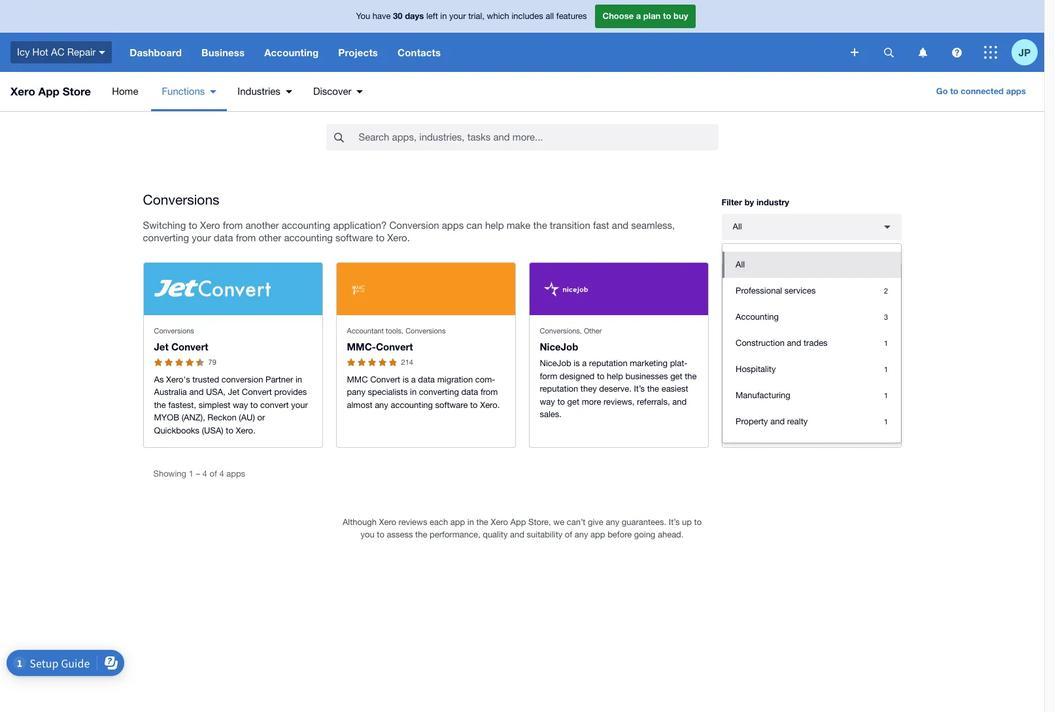 Task type: locate. For each thing, give the bounding box(es) containing it.
other
[[584, 327, 602, 335]]

0 vertical spatial accounting
[[264, 46, 319, 58]]

1 vertical spatial it's
[[669, 517, 680, 527]]

conversions, reporting maralytics track, measure & report the roi out comes for your marketing campaigns. link customer invoices in xero to mar keting activities to accurately measure results.   maralytics tracks, measures & re ports on sales, profit, & customer num bers for every marketing initiative, to maximise your marketing budget
[[733, 327, 889, 458]]

maralytics up sales,
[[763, 410, 802, 419]]

before
[[608, 530, 632, 540]]

2 vertical spatial a
[[411, 375, 416, 384]]

1 horizontal spatial app
[[591, 530, 605, 540]]

0 horizontal spatial a
[[411, 375, 416, 384]]

is up designed
[[574, 359, 580, 368]]

2 vertical spatial accounting
[[391, 400, 433, 410]]

0 vertical spatial apps
[[1006, 86, 1026, 96]]

2 horizontal spatial apps
[[1006, 86, 1026, 96]]

1 horizontal spatial app
[[511, 517, 526, 527]]

to inside mmc convert is a data migration com pany specialists in converting data from almost any accounting software to xero.
[[470, 400, 478, 410]]

0 horizontal spatial customer
[[751, 384, 787, 394]]

in right specialists
[[410, 387, 417, 397]]

your down every
[[771, 448, 788, 458]]

1 vertical spatial software
[[435, 400, 468, 410]]

property
[[736, 417, 768, 427]]

1 4 from the left
[[203, 469, 207, 479]]

navigation
[[120, 33, 842, 72]]

1 horizontal spatial apps
[[442, 219, 464, 231]]

1 horizontal spatial help
[[607, 371, 623, 381]]

1 horizontal spatial way
[[540, 397, 555, 407]]

& left re
[[871, 410, 877, 419]]

0 vertical spatial get
[[671, 371, 683, 381]]

converting down the migration
[[419, 387, 459, 397]]

2 vertical spatial apps
[[226, 469, 245, 479]]

0 vertical spatial converting
[[143, 232, 189, 243]]

budget
[[831, 448, 858, 458]]

0 horizontal spatial xero.
[[236, 426, 255, 435]]

convert down tools, at top
[[376, 341, 413, 353]]

dashboard
[[130, 46, 182, 58]]

nicejob up designed
[[540, 341, 578, 353]]

every
[[765, 435, 785, 445]]

1 horizontal spatial customer
[[823, 422, 859, 432]]

0 horizontal spatial way
[[233, 400, 248, 410]]

0 horizontal spatial data
[[214, 232, 233, 243]]

any down specialists
[[375, 400, 388, 410]]

any down can't
[[575, 530, 588, 540]]

and inside the conversions, other nicejob nicejob is a reputation marketing plat form designed to help businesses get the reputation they deserve. it's the easiest way to get more reviews, referrals, and sales.
[[673, 397, 687, 407]]

1 down 3
[[884, 340, 888, 347]]

1 vertical spatial any
[[606, 517, 620, 527]]

0 horizontal spatial converting
[[143, 232, 189, 243]]

0 horizontal spatial help
[[485, 219, 504, 231]]

group
[[723, 244, 901, 443]]

1 vertical spatial accounting
[[736, 312, 779, 322]]

app left store
[[38, 84, 59, 98]]

list box
[[723, 244, 901, 443]]

repair
[[67, 46, 96, 57]]

all inside button
[[736, 260, 745, 270]]

xero.
[[387, 232, 410, 243], [480, 400, 500, 410], [236, 426, 255, 435]]

convert
[[171, 341, 208, 353], [376, 341, 413, 353], [370, 375, 400, 384], [242, 387, 272, 397]]

1 horizontal spatial converting
[[419, 387, 459, 397]]

comes
[[733, 359, 873, 381]]

the left roi
[[826, 359, 838, 368]]

2 horizontal spatial a
[[636, 11, 641, 21]]

marketing inside the conversions, other nicejob nicejob is a reputation marketing plat form designed to help businesses get the reputation they deserve. it's the easiest way to get more reviews, referrals, and sales.
[[630, 359, 668, 368]]

app up performance,
[[451, 517, 465, 527]]

1 vertical spatial apps
[[442, 219, 464, 231]]

marketing
[[630, 359, 668, 368], [792, 371, 830, 381], [787, 435, 825, 445], [790, 448, 828, 458]]

any up before
[[606, 517, 620, 527]]

showing 1 – 4 of 4 apps
[[153, 469, 245, 479]]

0 vertical spatial is
[[574, 359, 580, 368]]

1 horizontal spatial measure
[[846, 397, 878, 407]]

conversions, inside the conversions, other nicejob nicejob is a reputation marketing plat form designed to help businesses get the reputation they deserve. it's the easiest way to get more reviews, referrals, and sales.
[[540, 327, 582, 335]]

all button
[[723, 252, 901, 278]]

app left store,
[[511, 517, 526, 527]]

conversions up switching
[[143, 192, 219, 207]]

0 horizontal spatial jet
[[154, 341, 169, 353]]

the up referrals,
[[647, 384, 659, 394]]

to down campaigns. in the bottom right of the page
[[851, 384, 859, 394]]

svg image up go to connected apps
[[952, 47, 962, 57]]

1 horizontal spatial xero.
[[387, 232, 410, 243]]

more
[[582, 397, 601, 407]]

a left plan
[[636, 11, 641, 21]]

accurately
[[804, 397, 843, 407]]

data left the migration
[[418, 375, 435, 384]]

0 vertical spatial all
[[733, 222, 742, 232]]

jet down conversion
[[228, 387, 240, 397]]

jet up as
[[154, 341, 169, 353]]

it's inside although xero reviews each app in the xero app store, we can't give any guarantees. it's up to you to assess the performance, quality and suitability of any app before going ahead.
[[669, 517, 680, 527]]

xero. inside switching to xero from another accounting application? conversion apps can help make the transition fast and seamless, converting your data from other accounting software to xero.
[[387, 232, 410, 243]]

1 vertical spatial jet
[[228, 387, 240, 397]]

reputation
[[589, 359, 628, 368], [540, 384, 578, 394]]

maximise
[[733, 448, 769, 458]]

jet
[[154, 341, 169, 353], [228, 387, 240, 397]]

in inside as xero's trusted conversion partner in australia and usa, jet convert provides the fastest, simplest way to convert your myob (anz), reckon (au) or quickbooks (usa) to xero.
[[296, 375, 302, 384]]

1 conversions, from the left
[[540, 327, 582, 335]]

1 vertical spatial converting
[[419, 387, 459, 397]]

convert inside as xero's trusted conversion partner in australia and usa, jet convert provides the fastest, simplest way to convert your myob (anz), reckon (au) or quickbooks (usa) to xero.
[[242, 387, 272, 397]]

switching to xero from another accounting application? conversion apps can help make the transition fast and seamless, converting your data from other accounting software to xero.
[[143, 219, 675, 243]]

accounting down the pany
[[391, 400, 433, 410]]

data left the other
[[214, 232, 233, 243]]

in right left
[[440, 11, 447, 21]]

1 horizontal spatial jet
[[228, 387, 240, 397]]

svg image inside icy hot ac repair popup button
[[99, 51, 105, 54]]

1 horizontal spatial it's
[[669, 517, 680, 527]]

0 vertical spatial app
[[38, 84, 59, 98]]

dashboard link
[[120, 33, 192, 72]]

which
[[487, 11, 509, 21]]

xero right switching
[[200, 219, 220, 231]]

and right fast in the right of the page
[[612, 219, 629, 231]]

get up easiest
[[671, 371, 683, 381]]

from down com
[[481, 387, 498, 397]]

conversions, up construction
[[733, 327, 775, 335]]

from
[[223, 219, 243, 231], [236, 232, 256, 243], [481, 387, 498, 397]]

apps right connected
[[1006, 86, 1026, 96]]

0 horizontal spatial of
[[210, 469, 217, 479]]

mmc-convert link
[[347, 341, 413, 353]]

1 vertical spatial accounting
[[284, 232, 333, 243]]

and
[[612, 219, 629, 231], [787, 338, 802, 348], [189, 387, 204, 397], [673, 397, 687, 407], [771, 417, 785, 427], [510, 530, 525, 540]]

the down the reviews
[[415, 530, 427, 540]]

marketing down report
[[792, 371, 830, 381]]

to right go
[[951, 86, 959, 96]]

manufacturing
[[736, 391, 791, 400]]

in up performance,
[[468, 517, 474, 527]]

from left another
[[223, 219, 243, 231]]

0 horizontal spatial measure
[[758, 359, 791, 368]]

your inside switching to xero from another accounting application? conversion apps can help make the transition fast and seamless, converting your data from other accounting software to xero.
[[192, 232, 211, 243]]

0 vertical spatial data
[[214, 232, 233, 243]]

1 vertical spatial is
[[403, 375, 409, 384]]

conversions inside conversions jet convert
[[154, 327, 194, 335]]

the inside as xero's trusted conversion partner in australia and usa, jet convert provides the fastest, simplest way to convert your myob (anz), reckon (au) or quickbooks (usa) to xero.
[[154, 400, 166, 410]]

icy hot ac repair button
[[0, 33, 120, 72]]

get left more
[[568, 397, 580, 407]]

the up myob
[[154, 400, 166, 410]]

accountant
[[347, 327, 384, 335]]

conversions, inside conversions, reporting maralytics track, measure & report the roi out comes for your marketing campaigns. link customer invoices in xero to mar keting activities to accurately measure results.   maralytics tracks, measures & re ports on sales, profit, & customer num bers for every marketing initiative, to maximise your marketing budget
[[733, 327, 775, 335]]

your up jet convert logo
[[192, 232, 211, 243]]

the down plat
[[685, 371, 697, 381]]

each
[[430, 517, 448, 527]]

1 horizontal spatial is
[[574, 359, 580, 368]]

1 horizontal spatial of
[[565, 530, 572, 540]]

1 horizontal spatial 4
[[219, 469, 224, 479]]

conversions, for form
[[540, 327, 582, 335]]

the right make
[[533, 219, 547, 231]]

xero. down (au)
[[236, 426, 255, 435]]

make
[[507, 219, 531, 231]]

2 vertical spatial xero.
[[236, 426, 255, 435]]

software down "application?"
[[336, 232, 373, 243]]

tools,
[[386, 327, 404, 335]]

we
[[554, 517, 565, 527]]

0 vertical spatial it's
[[634, 384, 645, 394]]

0 horizontal spatial reputation
[[540, 384, 578, 394]]

accounting down the professional
[[736, 312, 779, 322]]

from down another
[[236, 232, 256, 243]]

way up sales.
[[540, 397, 555, 407]]

initiative,
[[828, 435, 861, 445]]

help right can on the left of page
[[485, 219, 504, 231]]

reputation down designed
[[540, 384, 578, 394]]

deserve.
[[599, 384, 632, 394]]

all down filter
[[733, 222, 742, 232]]

and down easiest
[[673, 397, 687, 407]]

0 horizontal spatial accounting
[[264, 46, 319, 58]]

svg image
[[984, 46, 998, 59], [884, 47, 894, 57], [919, 47, 927, 57], [851, 48, 859, 56]]

way up (au)
[[233, 400, 248, 410]]

help inside the conversions, other nicejob nicejob is a reputation marketing plat form designed to help businesses get the reputation they deserve. it's the easiest way to get more reviews, referrals, and sales.
[[607, 371, 623, 381]]

1 horizontal spatial software
[[435, 400, 468, 410]]

data inside switching to xero from another accounting application? conversion apps can help make the transition fast and seamless, converting your data from other accounting software to xero.
[[214, 232, 233, 243]]

1 horizontal spatial accounting
[[736, 312, 779, 322]]

1 for property and realty
[[884, 418, 888, 426]]

maralytics up track, at the bottom right of the page
[[733, 341, 781, 353]]

1 vertical spatial app
[[591, 530, 605, 540]]

data
[[214, 232, 233, 243], [418, 375, 435, 384], [461, 387, 478, 397]]

0 vertical spatial a
[[636, 11, 641, 21]]

customer
[[751, 384, 787, 394], [823, 422, 859, 432]]

fast
[[593, 219, 609, 231]]

referrals,
[[637, 397, 670, 407]]

to right up
[[694, 517, 702, 527]]

convert inside conversions jet convert
[[171, 341, 208, 353]]

to left "buy"
[[663, 11, 671, 21]]

and inside although xero reviews each app in the xero app store, we can't give any guarantees. it's up to you to assess the performance, quality and suitability of any app before going ahead.
[[510, 530, 525, 540]]

of right –
[[210, 469, 217, 479]]

0 vertical spatial nicejob
[[540, 341, 578, 353]]

conversions
[[143, 192, 219, 207], [154, 327, 194, 335], [406, 327, 446, 335]]

2
[[884, 287, 888, 295]]

maralytics logo image
[[733, 278, 796, 300]]

0 vertical spatial &
[[793, 359, 798, 368]]

discover
[[313, 86, 352, 97]]

to down com
[[470, 400, 478, 410]]

filter
[[722, 197, 742, 207]]

banner
[[0, 0, 1045, 72]]

xero. down com
[[480, 400, 500, 410]]

0 horizontal spatial conversions,
[[540, 327, 582, 335]]

home
[[112, 86, 138, 97]]

in for each
[[468, 517, 474, 527]]

1 vertical spatial data
[[418, 375, 435, 384]]

a inside banner
[[636, 11, 641, 21]]

1 for construction and trades
[[884, 340, 888, 347]]

to down reckon
[[226, 426, 233, 435]]

marketing up businesses
[[630, 359, 668, 368]]

0 horizontal spatial is
[[403, 375, 409, 384]]

all
[[546, 11, 554, 21]]

accountant tools, conversions mmc-convert
[[347, 327, 446, 353]]

in inside although xero reviews each app in the xero app store, we can't give any guarantees. it's up to you to assess the performance, quality and suitability of any app before going ahead.
[[468, 517, 474, 527]]

in up accurately
[[823, 384, 829, 394]]

jp button
[[1012, 33, 1045, 72]]

measure down construction and trades
[[758, 359, 791, 368]]

2 horizontal spatial data
[[461, 387, 478, 397]]

customer up initiative,
[[823, 422, 859, 432]]

and down reporting
[[787, 338, 802, 348]]

0 vertical spatial xero.
[[387, 232, 410, 243]]

your inside as xero's trusted conversion partner in australia and usa, jet convert provides the fastest, simplest way to convert your myob (anz), reckon (au) or quickbooks (usa) to xero.
[[291, 400, 308, 410]]

a up designed
[[582, 359, 587, 368]]

1 horizontal spatial reputation
[[589, 359, 628, 368]]

& down tracks,
[[816, 422, 821, 432]]

all inside popup button
[[733, 222, 742, 232]]

in up provides
[[296, 375, 302, 384]]

1 right num
[[884, 418, 888, 426]]

1 vertical spatial app
[[511, 517, 526, 527]]

accounting right the other
[[284, 232, 333, 243]]

(anz),
[[182, 413, 205, 423]]

1 horizontal spatial data
[[418, 375, 435, 384]]

&
[[793, 359, 798, 368], [871, 410, 877, 419], [816, 422, 821, 432]]

report
[[801, 359, 824, 368]]

0 vertical spatial app
[[451, 517, 465, 527]]

conversions, for out
[[733, 327, 775, 335]]

2 vertical spatial any
[[575, 530, 588, 540]]

transition
[[550, 219, 591, 231]]

convert up specialists
[[370, 375, 400, 384]]

0 horizontal spatial svg image
[[99, 51, 105, 54]]

specialists
[[368, 387, 408, 397]]

a inside mmc convert is a data migration com pany specialists in converting data from almost any accounting software to xero.
[[411, 375, 416, 384]]

1 vertical spatial all
[[736, 260, 745, 270]]

app inside although xero reviews each app in the xero app store, we can't give any guarantees. it's up to you to assess the performance, quality and suitability of any app before going ahead.
[[511, 517, 526, 527]]

0 horizontal spatial any
[[375, 400, 388, 410]]

pany
[[347, 375, 495, 397]]

mmc convert app logo image
[[347, 278, 369, 300]]

2 horizontal spatial xero.
[[480, 400, 500, 410]]

all for all popup button
[[733, 222, 742, 232]]

2 horizontal spatial &
[[871, 410, 877, 419]]

accounting right another
[[282, 219, 330, 231]]

accounting
[[264, 46, 319, 58], [736, 312, 779, 322]]

data down the migration
[[461, 387, 478, 397]]

it's down businesses
[[634, 384, 645, 394]]

xero. inside as xero's trusted conversion partner in australia and usa, jet convert provides the fastest, simplest way to convert your myob (anz), reckon (au) or quickbooks (usa) to xero.
[[236, 426, 255, 435]]

in inside you have 30 days left in your trial, which includes all features
[[440, 11, 447, 21]]

your down provides
[[291, 400, 308, 410]]

left
[[426, 11, 438, 21]]

4
[[203, 469, 207, 479], [219, 469, 224, 479]]

0 horizontal spatial app
[[451, 517, 465, 527]]

1 vertical spatial a
[[582, 359, 587, 368]]

help
[[485, 219, 504, 231], [607, 371, 623, 381]]

can't
[[567, 517, 586, 527]]

0 vertical spatial from
[[223, 219, 243, 231]]

0 horizontal spatial software
[[336, 232, 373, 243]]

nicejob
[[540, 341, 578, 353], [540, 359, 571, 368]]

convert down conversion
[[242, 387, 272, 397]]

1 right mar
[[884, 392, 888, 400]]

2 conversions, from the left
[[733, 327, 775, 335]]

form
[[540, 359, 688, 381]]

1 vertical spatial get
[[568, 397, 580, 407]]

as
[[154, 375, 164, 384]]

conversions for conversions
[[143, 192, 219, 207]]

navigation containing dashboard
[[120, 33, 842, 72]]

is inside the conversions, other nicejob nicejob is a reputation marketing plat form designed to help businesses get the reputation they deserve. it's the easiest way to get more reviews, referrals, and sales.
[[574, 359, 580, 368]]

measure down mar
[[846, 397, 878, 407]]

app down give
[[591, 530, 605, 540]]

apps left can on the left of page
[[442, 219, 464, 231]]

xero. down conversion at the left top of the page
[[387, 232, 410, 243]]

0 vertical spatial jet
[[154, 341, 169, 353]]

1 horizontal spatial conversions,
[[733, 327, 775, 335]]

property and realty
[[736, 417, 808, 427]]

apps inside switching to xero from another accounting application? conversion apps can help make the transition fast and seamless, converting your data from other accounting software to xero.
[[442, 219, 464, 231]]

ac
[[51, 46, 64, 57]]

go to connected apps
[[937, 86, 1026, 96]]

reckon
[[208, 413, 237, 423]]

menu
[[99, 72, 374, 111]]

is down 214
[[403, 375, 409, 384]]

1 right out
[[884, 366, 888, 374]]

0 vertical spatial any
[[375, 400, 388, 410]]

0 vertical spatial help
[[485, 219, 504, 231]]

maralytics link
[[733, 341, 781, 353]]

None search field
[[326, 124, 719, 150]]

2 vertical spatial from
[[481, 387, 498, 397]]

a inside the conversions, other nicejob nicejob is a reputation marketing plat form designed to help businesses get the reputation they deserve. it's the easiest way to get more reviews, referrals, and sales.
[[582, 359, 587, 368]]

link
[[733, 384, 749, 394]]

1 vertical spatial &
[[871, 410, 877, 419]]

your inside you have 30 days left in your trial, which includes all features
[[449, 11, 466, 21]]

connected
[[961, 86, 1004, 96]]

converting inside switching to xero from another accounting application? conversion apps can help make the transition fast and seamless, converting your data from other accounting software to xero.
[[143, 232, 189, 243]]

way inside as xero's trusted conversion partner in australia and usa, jet convert provides the fastest, simplest way to convert your myob (anz), reckon (au) or quickbooks (usa) to xero.
[[233, 400, 248, 410]]

1 vertical spatial of
[[565, 530, 572, 540]]

it's left up
[[669, 517, 680, 527]]

industry
[[757, 197, 790, 207]]

of down can't
[[565, 530, 572, 540]]

conversions right tools, at top
[[406, 327, 446, 335]]

xero inside switching to xero from another accounting application? conversion apps can help make the transition fast and seamless, converting your data from other accounting software to xero.
[[200, 219, 220, 231]]

suitability
[[527, 530, 563, 540]]

apps inside 'link'
[[1006, 86, 1026, 96]]

your
[[449, 11, 466, 21], [192, 232, 211, 243], [773, 371, 790, 381], [291, 400, 308, 410], [771, 448, 788, 458]]

all
[[733, 222, 742, 232], [736, 260, 745, 270]]

svg image
[[952, 47, 962, 57], [99, 51, 105, 54]]

help up deserve.
[[607, 371, 623, 381]]

of inside although xero reviews each app in the xero app store, we can't give any guarantees. it's up to you to assess the performance, quality and suitability of any app before going ahead.
[[565, 530, 572, 540]]

software inside mmc convert is a data migration com pany specialists in converting data from almost any accounting software to xero.
[[435, 400, 468, 410]]

it's
[[634, 384, 645, 394], [669, 517, 680, 527]]

svg image right repair at the top of page
[[99, 51, 105, 54]]

for up 'manufacturing'
[[761, 371, 771, 381]]

1 vertical spatial nicejob
[[540, 359, 571, 368]]

app
[[38, 84, 59, 98], [511, 517, 526, 527]]

days
[[405, 11, 424, 21]]

seamless,
[[631, 219, 675, 231]]



Task type: vqa. For each thing, say whether or not it's contained in the screenshot.


Task type: describe. For each thing, give the bounding box(es) containing it.
it's inside the conversions, other nicejob nicejob is a reputation marketing plat form designed to help businesses get the reputation they deserve. it's the easiest way to get more reviews, referrals, and sales.
[[634, 384, 645, 394]]

1 horizontal spatial svg image
[[952, 47, 962, 57]]

group containing all
[[723, 244, 901, 443]]

1 left –
[[189, 469, 194, 479]]

australia
[[154, 387, 187, 397]]

discover button
[[303, 72, 374, 111]]

includes
[[512, 11, 543, 21]]

reviews
[[399, 517, 427, 527]]

out
[[857, 359, 873, 368]]

software inside switching to xero from another accounting application? conversion apps can help make the transition fast and seamless, converting your data from other accounting software to xero.
[[336, 232, 373, 243]]

1 horizontal spatial &
[[816, 422, 821, 432]]

1 for hospitality
[[884, 366, 888, 374]]

navigation inside banner
[[120, 33, 842, 72]]

xero up assess
[[379, 517, 396, 527]]

icy hot ac repair
[[17, 46, 96, 57]]

home button
[[99, 72, 151, 111]]

fastest,
[[168, 400, 196, 410]]

jet inside as xero's trusted conversion partner in australia and usa, jet convert provides the fastest, simplest way to convert your myob (anz), reckon (au) or quickbooks (usa) to xero.
[[228, 387, 240, 397]]

to down "application?"
[[376, 232, 385, 243]]

–
[[196, 469, 200, 479]]

trades
[[804, 338, 828, 348]]

0 horizontal spatial apps
[[226, 469, 245, 479]]

construction and trades
[[736, 338, 828, 348]]

you
[[361, 530, 375, 540]]

professional services
[[736, 286, 816, 296]]

2 nicejob from the top
[[540, 359, 571, 368]]

1 for manufacturing
[[884, 392, 888, 400]]

you have 30 days left in your trial, which includes all features
[[356, 11, 587, 21]]

give
[[588, 517, 604, 527]]

the up the quality
[[477, 517, 489, 527]]

industries button
[[227, 72, 303, 111]]

0 horizontal spatial &
[[793, 359, 798, 368]]

reviews,
[[604, 397, 635, 407]]

other
[[259, 232, 281, 243]]

as xero's trusted conversion partner in australia and usa, jet convert provides the fastest, simplest way to convert your myob (anz), reckon (au) or quickbooks (usa) to xero.
[[154, 375, 308, 435]]

xero app store
[[10, 84, 91, 98]]

0 vertical spatial customer
[[751, 384, 787, 394]]

0 vertical spatial measure
[[758, 359, 791, 368]]

Search apps, industries, tasks and more... field
[[357, 125, 718, 150]]

go
[[937, 86, 948, 96]]

accounting button
[[255, 33, 329, 72]]

tracks,
[[804, 410, 830, 419]]

0 vertical spatial maralytics
[[733, 341, 781, 353]]

any inside mmc convert is a data migration com pany specialists in converting data from almost any accounting software to xero.
[[375, 400, 388, 410]]

trusted
[[192, 375, 219, 384]]

simplest
[[199, 400, 230, 410]]

79
[[208, 359, 216, 366]]

trial,
[[468, 11, 485, 21]]

214
[[401, 359, 413, 366]]

jp
[[1019, 46, 1031, 58]]

is inside mmc convert is a data migration com pany specialists in converting data from almost any accounting software to xero.
[[403, 375, 409, 384]]

accounting inside mmc convert is a data migration com pany specialists in converting data from almost any accounting software to xero.
[[391, 400, 433, 410]]

up
[[682, 517, 692, 527]]

xero down the icy
[[10, 84, 35, 98]]

business
[[201, 46, 245, 58]]

2 4 from the left
[[219, 469, 224, 479]]

menu containing home
[[99, 72, 374, 111]]

xero. inside mmc convert is a data migration com pany specialists in converting data from almost any accounting software to xero.
[[480, 400, 500, 410]]

xero up the quality
[[491, 517, 508, 527]]

list box containing all
[[723, 244, 901, 443]]

to inside 'link'
[[951, 86, 959, 96]]

help inside switching to xero from another accounting application? conversion apps can help make the transition fast and seamless, converting your data from other accounting software to xero.
[[485, 219, 504, 231]]

com
[[475, 375, 495, 384]]

campaigns.
[[833, 371, 877, 381]]

way inside the conversions, other nicejob nicejob is a reputation marketing plat form designed to help businesses get the reputation they deserve. it's the easiest way to get more reviews, referrals, and sales.
[[540, 397, 555, 407]]

professional
[[736, 286, 782, 296]]

to right switching
[[189, 219, 197, 231]]

the inside conversions, reporting maralytics track, measure & report the roi out comes for your marketing campaigns. link customer invoices in xero to mar keting activities to accurately measure results.   maralytics tracks, measures & re ports on sales, profit, & customer num bers for every marketing initiative, to maximise your marketing budget
[[826, 359, 838, 368]]

performance,
[[430, 530, 480, 540]]

convert inside mmc convert is a data migration com pany specialists in converting data from almost any accounting software to xero.
[[370, 375, 400, 384]]

store
[[63, 84, 91, 98]]

bers
[[733, 422, 881, 445]]

accounting inside list box
[[736, 312, 779, 322]]

conversions inside accountant tools, conversions mmc-convert
[[406, 327, 446, 335]]

another
[[246, 219, 279, 231]]

jet convert logo image
[[154, 280, 270, 298]]

construction
[[736, 338, 785, 348]]

in for conversion
[[296, 375, 302, 384]]

convert inside accountant tools, conversions mmc-convert
[[376, 341, 413, 353]]

track,
[[733, 359, 756, 368]]

in inside conversions, reporting maralytics track, measure & report the roi out comes for your marketing campaigns. link customer invoices in xero to mar keting activities to accurately measure results.   maralytics tracks, measures & re ports on sales, profit, & customer num bers for every marketing initiative, to maximise your marketing budget
[[823, 384, 829, 394]]

to down num
[[863, 435, 871, 445]]

30
[[393, 11, 403, 21]]

functions
[[162, 86, 205, 97]]

hot
[[32, 46, 48, 57]]

3
[[884, 313, 888, 321]]

2 vertical spatial data
[[461, 387, 478, 397]]

to down the invoices
[[794, 397, 802, 407]]

although xero reviews each app in the xero app store, we can't give any guarantees. it's up to you to assess the performance, quality and suitability of any app before going ahead.
[[343, 517, 702, 540]]

1 vertical spatial from
[[236, 232, 256, 243]]

in inside mmc convert is a data migration com pany specialists in converting data from almost any accounting software to xero.
[[410, 387, 417, 397]]

conversion
[[222, 375, 263, 384]]

0 vertical spatial of
[[210, 469, 217, 479]]

contacts button
[[388, 33, 451, 72]]

features
[[556, 11, 587, 21]]

marketing down bers
[[790, 448, 828, 458]]

business button
[[192, 33, 255, 72]]

1 vertical spatial reputation
[[540, 384, 578, 394]]

0 vertical spatial for
[[761, 371, 771, 381]]

projects button
[[329, 33, 388, 72]]

contacts
[[398, 46, 441, 58]]

have
[[373, 11, 391, 21]]

1 nicejob from the top
[[540, 341, 578, 353]]

num
[[861, 422, 881, 432]]

convert
[[260, 400, 289, 410]]

xero inside conversions, reporting maralytics track, measure & report the roi out comes for your marketing campaigns. link customer invoices in xero to mar keting activities to accurately measure results.   maralytics tracks, measures & re ports on sales, profit, & customer num bers for every marketing initiative, to maximise your marketing budget
[[832, 384, 849, 394]]

choose a plan to buy
[[603, 11, 688, 21]]

marketing down profit,
[[787, 435, 825, 445]]

all for all button
[[736, 260, 745, 270]]

to up "or"
[[250, 400, 258, 410]]

conversions for conversions jet convert
[[154, 327, 194, 335]]

store,
[[529, 517, 551, 527]]

0 horizontal spatial get
[[568, 397, 580, 407]]

1 vertical spatial maralytics
[[763, 410, 802, 419]]

1 vertical spatial customer
[[823, 422, 859, 432]]

1 horizontal spatial get
[[671, 371, 683, 381]]

usa,
[[206, 387, 226, 397]]

realty
[[787, 417, 808, 427]]

mmc convert is a data migration com pany specialists in converting data from almost any accounting software to xero.
[[347, 375, 500, 410]]

ports
[[733, 422, 753, 432]]

in for days
[[440, 11, 447, 21]]

functions button
[[151, 72, 227, 111]]

and inside switching to xero from another accounting application? conversion apps can help make the transition fast and seamless, converting your data from other accounting software to xero.
[[612, 219, 629, 231]]

although
[[343, 517, 377, 527]]

xero's
[[166, 375, 190, 384]]

results.
[[733, 410, 760, 419]]

0 horizontal spatial app
[[38, 84, 59, 98]]

can
[[467, 219, 483, 231]]

provides
[[274, 387, 307, 397]]

designed
[[560, 371, 595, 381]]

to right you
[[377, 530, 385, 540]]

and inside as xero's trusted conversion partner in australia and usa, jet convert provides the fastest, simplest way to convert your myob (anz), reckon (au) or quickbooks (usa) to xero.
[[189, 387, 204, 397]]

accounting inside popup button
[[264, 46, 319, 58]]

guarantees.
[[622, 517, 667, 527]]

1 vertical spatial for
[[752, 435, 762, 445]]

or
[[257, 413, 265, 423]]

1 vertical spatial measure
[[846, 397, 878, 407]]

jet inside conversions jet convert
[[154, 341, 169, 353]]

converting inside mmc convert is a data migration com pany specialists in converting data from almost any accounting software to xero.
[[419, 387, 459, 397]]

jet convert link
[[154, 341, 208, 353]]

0 vertical spatial accounting
[[282, 219, 330, 231]]

banner containing jp
[[0, 0, 1045, 72]]

nicejob link
[[540, 341, 578, 353]]

plan
[[644, 11, 661, 21]]

showing
[[153, 469, 186, 479]]

the inside switching to xero from another accounting application? conversion apps can help make the transition fast and seamless, converting your data from other accounting software to xero.
[[533, 219, 547, 231]]

your up the invoices
[[773, 371, 790, 381]]

icy
[[17, 46, 30, 57]]

switching
[[143, 219, 186, 231]]

they
[[581, 384, 597, 394]]

from inside mmc convert is a data migration com pany specialists in converting data from almost any accounting software to xero.
[[481, 387, 498, 397]]

(usa)
[[202, 426, 223, 435]]

mmc
[[347, 375, 368, 384]]

to up sales.
[[558, 397, 565, 407]]

roi
[[840, 359, 855, 368]]

to up deserve.
[[597, 371, 605, 381]]

almost
[[347, 400, 373, 410]]

nicejob app logo image
[[540, 278, 592, 300]]

choose
[[603, 11, 634, 21]]

and up every
[[771, 417, 785, 427]]

plat
[[670, 359, 688, 368]]

keting
[[733, 384, 879, 407]]



